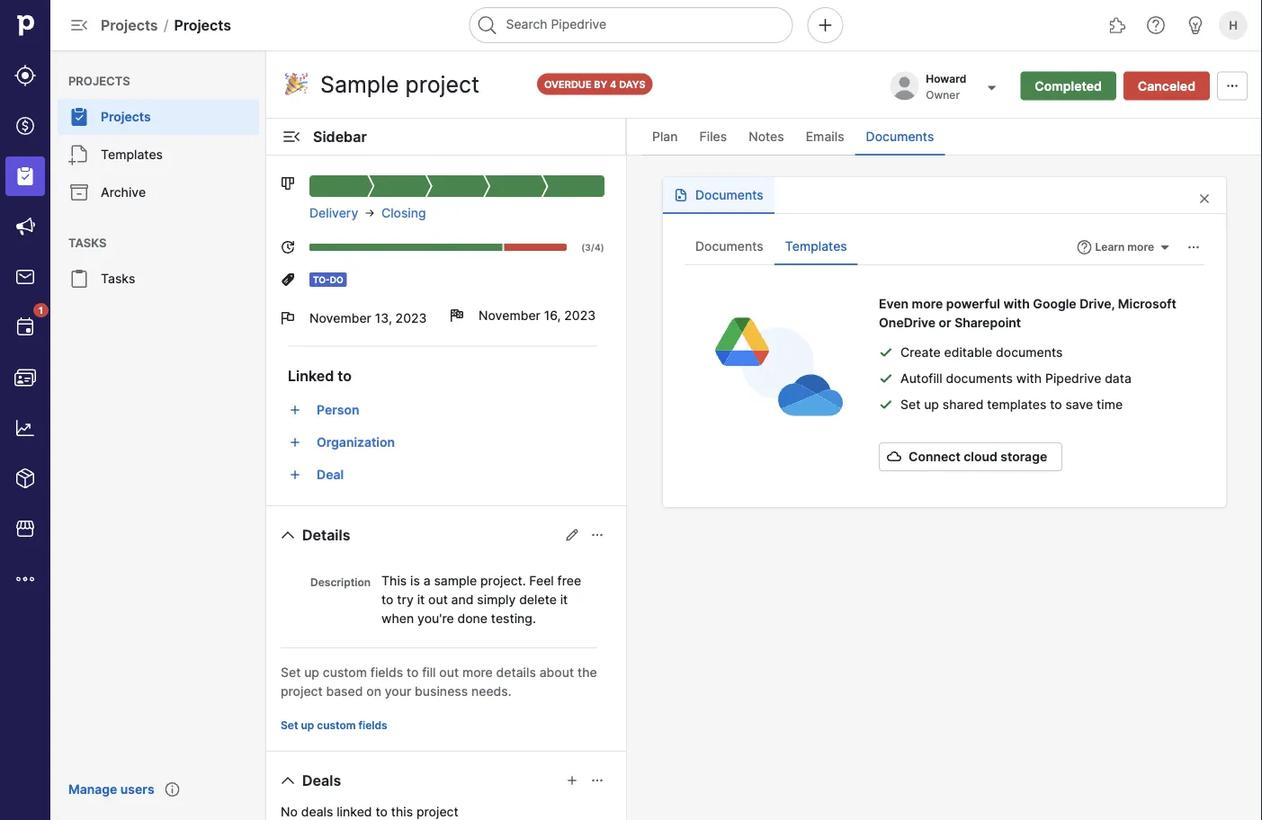 Task type: vqa. For each thing, say whether or not it's contained in the screenshot.
HOWARD!
no



Task type: describe. For each thing, give the bounding box(es) containing it.
linked
[[337, 804, 372, 820]]

color active image
[[288, 468, 302, 482]]

testing.
[[491, 611, 536, 626]]

deals
[[302, 772, 341, 790]]

november 13, 2023 button
[[281, 298, 435, 339]]

set up custom fields button
[[274, 715, 395, 737]]

overdue
[[544, 78, 592, 90]]

(
[[581, 242, 585, 253]]

templates
[[987, 397, 1047, 412]]

custom for set up custom fields to fill out more details about the project based on your business needs.
[[323, 665, 367, 680]]

autofill
[[901, 371, 943, 386]]

project.
[[481, 573, 526, 588]]

description
[[310, 576, 371, 589]]

canceled button
[[1124, 72, 1210, 100]]

data
[[1105, 371, 1132, 386]]

even more powerful with google drive, microsoft onedrive or sharepoint
[[879, 296, 1177, 330]]

fields for set up custom fields to fill out more details about the project based on your business needs.
[[371, 665, 403, 680]]

linked to
[[288, 367, 352, 385]]

to right linked
[[338, 367, 352, 385]]

set up custom fields to fill out more details about the project based on your business needs.
[[281, 665, 597, 699]]

shared
[[943, 397, 984, 412]]

sharepoint
[[955, 315, 1021, 330]]

november 16, 2023
[[479, 308, 596, 323]]

out inside this is a sample project. feel free to try it out and simply delete it when you're done testing.
[[428, 592, 448, 607]]

more for learn
[[1128, 241, 1154, 254]]

1 vertical spatial templates
[[785, 239, 847, 254]]

1 menu
[[0, 0, 50, 821]]

simply
[[477, 592, 516, 607]]

needs.
[[471, 684, 512, 699]]

a
[[423, 573, 431, 588]]

powerful
[[946, 296, 1001, 311]]

1
[[39, 305, 43, 316]]

google
[[1033, 296, 1077, 311]]

1 vertical spatial project
[[417, 804, 459, 820]]

set for set up custom fields to fill out more details about the project based on your business needs.
[[281, 665, 301, 680]]

sales inbox image
[[14, 266, 36, 288]]

your
[[385, 684, 411, 699]]

color primary image inside learn more button
[[1077, 240, 1092, 255]]

set up shared templates to save time
[[901, 397, 1123, 412]]

🎉  Sample project text field
[[281, 66, 523, 102]]

pipedrive
[[1046, 371, 1102, 386]]

organization button
[[310, 428, 605, 457]]

november 16, 2023 button
[[450, 298, 605, 334]]

save
[[1066, 397, 1093, 412]]

tasks inside tasks link
[[101, 271, 135, 287]]

h button
[[1216, 7, 1252, 43]]

closing
[[381, 206, 426, 221]]

menu containing projects
[[50, 50, 266, 821]]

home image
[[12, 12, 39, 39]]

13,
[[375, 311, 392, 326]]

1 vertical spatial with
[[1016, 371, 1042, 386]]

set for set up shared templates to save time
[[901, 397, 921, 412]]

create
[[901, 345, 941, 360]]

about
[[540, 665, 574, 680]]

3
[[585, 242, 591, 253]]

storage
[[1001, 449, 1048, 465]]

custom for set up custom fields
[[317, 719, 356, 732]]

color undefined image inside projects link
[[68, 106, 90, 128]]

more for even
[[912, 296, 943, 311]]

this is a sample project. feel free to try it out and simply delete it when you're done testing.
[[382, 573, 581, 626]]

delivery
[[310, 206, 358, 221]]

0 horizontal spatial /
[[163, 16, 169, 34]]

products image
[[14, 468, 36, 489]]

this
[[391, 804, 413, 820]]

microsoft
[[1118, 296, 1177, 311]]

editable
[[944, 345, 993, 360]]

up for set up shared templates to save time
[[924, 397, 939, 412]]

or
[[939, 315, 952, 330]]

color primary image inside november 16, 2023 button
[[450, 309, 464, 323]]

0 vertical spatial tasks
[[68, 236, 106, 250]]

color primary image inside deals button
[[277, 770, 299, 792]]

canceled
[[1138, 78, 1196, 94]]

( 3 / 4 )
[[581, 242, 605, 253]]

howard
[[926, 72, 967, 85]]

deals
[[301, 804, 333, 820]]

projects inside menu item
[[101, 109, 151, 125]]

more image
[[14, 569, 36, 590]]

fields for set up custom fields
[[359, 719, 387, 732]]

color active image for person
[[288, 403, 302, 417]]

color primary image inside details button
[[277, 525, 299, 546]]

details
[[496, 665, 536, 680]]

delete
[[519, 592, 557, 607]]

onedrive
[[879, 315, 936, 330]]

campaigns image
[[14, 216, 36, 238]]

h
[[1229, 18, 1238, 32]]

16,
[[544, 308, 561, 323]]

to left save
[[1050, 397, 1062, 412]]

transfer ownership image
[[981, 77, 1003, 99]]

november for november 16, 2023
[[479, 308, 541, 323]]

0 horizontal spatial 4
[[595, 242, 601, 253]]

1 vertical spatial documents
[[946, 371, 1013, 386]]

1 vertical spatial documents
[[696, 188, 764, 203]]

color positive image for set
[[879, 397, 893, 412]]

cloud
[[964, 449, 998, 465]]

set up custom fields link
[[274, 715, 395, 737]]

projects link
[[58, 99, 259, 135]]

2023 for november 13, 2023
[[396, 311, 427, 326]]

2023 for november 16, 2023
[[564, 308, 596, 323]]

and
[[451, 592, 474, 607]]

projects image
[[14, 166, 36, 187]]

)
[[601, 242, 605, 253]]

time
[[1097, 397, 1123, 412]]

contacts image
[[14, 367, 36, 389]]

connect cloud storage
[[909, 449, 1048, 465]]

completed button
[[1021, 72, 1116, 100]]

projects menu item
[[50, 99, 266, 135]]

sidebar
[[313, 128, 367, 145]]



Task type: locate. For each thing, give the bounding box(es) containing it.
color active image
[[288, 403, 302, 417], [288, 435, 302, 450]]

fields inside button
[[359, 719, 387, 732]]

color active image down linked
[[288, 403, 302, 417]]

projects / projects
[[101, 16, 231, 34]]

1 color undefined image from the top
[[68, 144, 90, 166]]

to left try on the left bottom
[[382, 592, 394, 607]]

color undefined image right sales inbox 'icon'
[[68, 268, 90, 290]]

0 vertical spatial with
[[1004, 296, 1030, 311]]

2 color undefined image from the top
[[68, 182, 90, 203]]

project inside set up custom fields to fill out more details about the project based on your business needs.
[[281, 684, 323, 699]]

person
[[317, 403, 359, 418]]

when
[[382, 611, 414, 626]]

0 vertical spatial color undefined image
[[68, 106, 90, 128]]

business
[[415, 684, 468, 699]]

1 link
[[5, 303, 49, 347]]

more up or
[[912, 296, 943, 311]]

Search Pipedrive field
[[469, 7, 793, 43]]

quick help image
[[1145, 14, 1167, 36]]

0 vertical spatial /
[[163, 16, 169, 34]]

custom inside button
[[317, 719, 356, 732]]

menu item
[[0, 151, 50, 202]]

fields inside set up custom fields to fill out more details about the project based on your business needs.
[[371, 665, 403, 680]]

2 vertical spatial more
[[462, 665, 493, 680]]

1 horizontal spatial color undefined image
[[68, 106, 90, 128]]

out inside set up custom fields to fill out more details about the project based on your business needs.
[[439, 665, 459, 680]]

0 horizontal spatial 2023
[[396, 311, 427, 326]]

no deals linked to this project
[[281, 804, 459, 820]]

1 color active image from the top
[[288, 403, 302, 417]]

out
[[428, 592, 448, 607], [439, 665, 459, 680]]

color active image up color active image
[[288, 435, 302, 450]]

connect cloud storage button
[[879, 443, 1063, 471]]

you're
[[418, 611, 454, 626]]

up down autofill
[[924, 397, 939, 412]]

set
[[901, 397, 921, 412], [281, 665, 301, 680], [281, 719, 298, 732]]

connect
[[909, 449, 961, 465]]

1 vertical spatial more
[[912, 296, 943, 311]]

0 vertical spatial project
[[281, 684, 323, 699]]

documents up autofill documents with pipedrive data
[[996, 345, 1063, 360]]

no
[[281, 804, 298, 820]]

custom
[[323, 665, 367, 680], [317, 719, 356, 732]]

2 vertical spatial documents
[[696, 239, 764, 254]]

color undefined image right projects 'image'
[[68, 144, 90, 166]]

learn more button
[[1074, 237, 1176, 258]]

up inside set up custom fields to fill out more details about the project based on your business needs.
[[304, 665, 319, 680]]

try
[[397, 592, 414, 607]]

1 horizontal spatial it
[[560, 592, 568, 607]]

projects
[[101, 16, 158, 34], [174, 16, 231, 34], [68, 74, 130, 88], [101, 109, 151, 125]]

2 vertical spatial set
[[281, 719, 298, 732]]

1 vertical spatial out
[[439, 665, 459, 680]]

color undefined image inside templates link
[[68, 144, 90, 166]]

is
[[410, 573, 420, 588]]

quick add image
[[815, 14, 836, 36]]

set inside button
[[281, 719, 298, 732]]

drive,
[[1080, 296, 1115, 311]]

1 it from the left
[[417, 592, 425, 607]]

on
[[366, 684, 381, 699]]

more inside even more powerful with google drive, microsoft onedrive or sharepoint
[[912, 296, 943, 311]]

1 horizontal spatial project
[[417, 804, 459, 820]]

marketplace image
[[14, 518, 36, 540]]

0 vertical spatial fields
[[371, 665, 403, 680]]

0 vertical spatial documents
[[996, 345, 1063, 360]]

set inside set up custom fields to fill out more details about the project based on your business needs.
[[281, 665, 301, 680]]

person button
[[310, 396, 605, 425]]

color undefined image inside archive link
[[68, 182, 90, 203]]

color undefined image
[[68, 106, 90, 128], [14, 317, 36, 338]]

fields up your
[[371, 665, 403, 680]]

color undefined image for templates
[[68, 144, 90, 166]]

november left 16,
[[479, 308, 541, 323]]

feel
[[529, 573, 554, 588]]

1 vertical spatial 4
[[595, 242, 601, 253]]

color positive image for create
[[879, 345, 893, 359]]

out right 'fill' at the bottom of page
[[439, 665, 459, 680]]

it down free
[[560, 592, 568, 607]]

november 13, 2023
[[310, 311, 427, 326]]

overdue by 4 days
[[544, 78, 646, 90]]

color active image for organization
[[288, 435, 302, 450]]

autofill documents with pipedrive data
[[901, 371, 1132, 386]]

archive
[[101, 185, 146, 200]]

days
[[619, 78, 646, 90]]

color undefined image for tasks
[[68, 268, 90, 290]]

details button
[[274, 521, 358, 550]]

tasks link
[[58, 261, 259, 297]]

with up templates
[[1016, 371, 1042, 386]]

1 vertical spatial fields
[[359, 719, 387, 732]]

color primary image
[[1222, 79, 1243, 93], [281, 126, 302, 148], [281, 176, 295, 191], [1194, 192, 1216, 206], [364, 206, 376, 220], [281, 240, 295, 255], [1077, 240, 1092, 255], [281, 311, 295, 326]]

linked
[[288, 367, 334, 385]]

sales assistant image
[[1185, 14, 1207, 36]]

2 vertical spatial up
[[301, 719, 314, 732]]

organization
[[317, 435, 395, 450]]

with
[[1004, 296, 1030, 311], [1016, 371, 1042, 386]]

tasks
[[68, 236, 106, 250], [101, 271, 135, 287]]

0 vertical spatial 4
[[610, 78, 617, 90]]

with inside even more powerful with google drive, microsoft onedrive or sharepoint
[[1004, 296, 1030, 311]]

color undefined image up contacts icon
[[14, 317, 36, 338]]

color primary image
[[674, 188, 688, 202], [1158, 240, 1172, 255], [281, 273, 295, 287], [450, 309, 464, 323], [884, 450, 905, 464], [277, 525, 299, 546], [565, 528, 579, 543], [590, 528, 605, 543], [277, 770, 299, 792], [565, 774, 579, 788], [590, 774, 605, 788]]

0 horizontal spatial color undefined image
[[14, 317, 36, 338]]

1 vertical spatial custom
[[317, 719, 356, 732]]

templates inside "menu"
[[101, 147, 163, 162]]

documents
[[866, 129, 934, 144], [696, 188, 764, 203], [696, 239, 764, 254]]

/ right menu toggle image
[[163, 16, 169, 34]]

color undefined image left archive
[[68, 182, 90, 203]]

deal button
[[310, 461, 605, 489]]

color undefined image inside 1 link
[[14, 317, 36, 338]]

2023 right 16,
[[564, 308, 596, 323]]

menu
[[50, 50, 266, 821]]

fields down on
[[359, 719, 387, 732]]

learn more
[[1095, 241, 1154, 254]]

color primary image inside november 13, 2023 button
[[281, 311, 295, 326]]

1 horizontal spatial 4
[[610, 78, 617, 90]]

0 vertical spatial custom
[[323, 665, 367, 680]]

color undefined image inside tasks link
[[68, 268, 90, 290]]

0 horizontal spatial november
[[310, 311, 371, 326]]

learn
[[1095, 241, 1125, 254]]

2 color active image from the top
[[288, 435, 302, 450]]

custom inside set up custom fields to fill out more details about the project based on your business needs.
[[323, 665, 367, 680]]

even
[[879, 296, 909, 311]]

color undefined image for archive
[[68, 182, 90, 203]]

emails
[[806, 129, 844, 144]]

more actions image
[[1187, 240, 1201, 255]]

set for set up custom fields
[[281, 719, 298, 732]]

2 vertical spatial color undefined image
[[68, 268, 90, 290]]

color primary image inside the "connect cloud storage" button
[[884, 450, 905, 464]]

1 vertical spatial /
[[591, 242, 595, 253]]

menu toggle image
[[68, 14, 90, 36]]

0 vertical spatial color active image
[[288, 403, 302, 417]]

deal
[[317, 467, 344, 483]]

0 vertical spatial templates
[[101, 147, 163, 162]]

1 vertical spatial tasks
[[101, 271, 135, 287]]

done
[[457, 611, 488, 626]]

sample
[[434, 573, 477, 588]]

up inside button
[[301, 719, 314, 732]]

archive link
[[58, 175, 259, 211]]

0 vertical spatial set
[[901, 397, 921, 412]]

custom down "based"
[[317, 719, 356, 732]]

0 horizontal spatial more
[[462, 665, 493, 680]]

project right the this
[[417, 804, 459, 820]]

more
[[1128, 241, 1154, 254], [912, 296, 943, 311], [462, 665, 493, 680]]

1 vertical spatial color positive image
[[879, 397, 893, 412]]

owner
[[926, 89, 960, 102]]

4 right the by
[[610, 78, 617, 90]]

3 color undefined image from the top
[[68, 268, 90, 290]]

1 vertical spatial up
[[304, 665, 319, 680]]

to left the this
[[376, 804, 388, 820]]

4
[[610, 78, 617, 90], [595, 242, 601, 253]]

color positive image
[[879, 345, 893, 359], [879, 397, 893, 412]]

1 horizontal spatial november
[[479, 308, 541, 323]]

1 vertical spatial set
[[281, 665, 301, 680]]

0 vertical spatial color positive image
[[879, 345, 893, 359]]

manage users button
[[58, 774, 165, 806]]

project left "based"
[[281, 684, 323, 699]]

0 horizontal spatial it
[[417, 592, 425, 607]]

up up set up custom fields
[[304, 665, 319, 680]]

it right try on the left bottom
[[417, 592, 425, 607]]

custom up "based"
[[323, 665, 367, 680]]

set up deals button
[[281, 719, 298, 732]]

4 right the 3
[[595, 242, 601, 253]]

0 vertical spatial out
[[428, 592, 448, 607]]

more inside set up custom fields to fill out more details about the project based on your business needs.
[[462, 665, 493, 680]]

documents
[[996, 345, 1063, 360], [946, 371, 1013, 386]]

users
[[120, 782, 154, 798]]

plan
[[652, 129, 678, 144]]

more up needs.
[[462, 665, 493, 680]]

with up sharepoint
[[1004, 296, 1030, 311]]

insights image
[[14, 417, 36, 439]]

this
[[382, 573, 407, 588]]

info image
[[165, 783, 180, 797]]

color undefined image right deals icon
[[68, 106, 90, 128]]

1 horizontal spatial 2023
[[564, 308, 596, 323]]

color positive image up color positive image
[[879, 345, 893, 359]]

0 horizontal spatial project
[[281, 684, 323, 699]]

color positive image down color positive image
[[879, 397, 893, 412]]

files
[[700, 129, 727, 144]]

deals button
[[274, 767, 348, 795]]

documents down create editable documents
[[946, 371, 1013, 386]]

more right 'learn'
[[1128, 241, 1154, 254]]

2 horizontal spatial more
[[1128, 241, 1154, 254]]

0 horizontal spatial templates
[[101, 147, 163, 162]]

details
[[302, 526, 350, 544]]

set up set up custom fields
[[281, 665, 301, 680]]

november for november 13, 2023
[[310, 311, 371, 326]]

1 vertical spatial color undefined image
[[68, 182, 90, 203]]

howard link
[[926, 72, 970, 85]]

0 vertical spatial color undefined image
[[68, 144, 90, 166]]

1 vertical spatial color active image
[[288, 435, 302, 450]]

out up you're
[[428, 592, 448, 607]]

deals image
[[14, 115, 36, 137]]

to inside set up custom fields to fill out more details about the project based on your business needs.
[[407, 665, 419, 680]]

november left 13,
[[310, 311, 371, 326]]

by
[[594, 78, 608, 90]]

up for set up custom fields
[[301, 719, 314, 732]]

up for set up custom fields to fill out more details about the project based on your business needs.
[[304, 665, 319, 680]]

0 vertical spatial more
[[1128, 241, 1154, 254]]

to left 'fill' at the bottom of page
[[407, 665, 419, 680]]

up
[[924, 397, 939, 412], [304, 665, 319, 680], [301, 719, 314, 732]]

1 horizontal spatial templates
[[785, 239, 847, 254]]

templates
[[101, 147, 163, 162], [785, 239, 847, 254]]

1 color positive image from the top
[[879, 345, 893, 359]]

0 vertical spatial up
[[924, 397, 939, 412]]

fill
[[422, 665, 436, 680]]

color positive image
[[879, 371, 893, 386]]

2 it from the left
[[560, 592, 568, 607]]

templates link
[[58, 137, 259, 173]]

color undefined image
[[68, 144, 90, 166], [68, 182, 90, 203], [68, 268, 90, 290]]

color primary image inside learn more button
[[1158, 240, 1172, 255]]

2023 right 13,
[[396, 311, 427, 326]]

howard owner
[[926, 72, 967, 102]]

/ right the (
[[591, 242, 595, 253]]

manage users
[[68, 782, 154, 798]]

more inside button
[[1128, 241, 1154, 254]]

1 horizontal spatial /
[[591, 242, 595, 253]]

set up custom fields
[[281, 719, 387, 732]]

1 vertical spatial color undefined image
[[14, 317, 36, 338]]

up up deals button
[[301, 719, 314, 732]]

0 vertical spatial documents
[[866, 129, 934, 144]]

leads image
[[14, 65, 36, 86]]

the
[[578, 665, 597, 680]]

2 color positive image from the top
[[879, 397, 893, 412]]

1 horizontal spatial more
[[912, 296, 943, 311]]

to inside this is a sample project. feel free to try it out and simply delete it when you're done testing.
[[382, 592, 394, 607]]

set down autofill
[[901, 397, 921, 412]]



